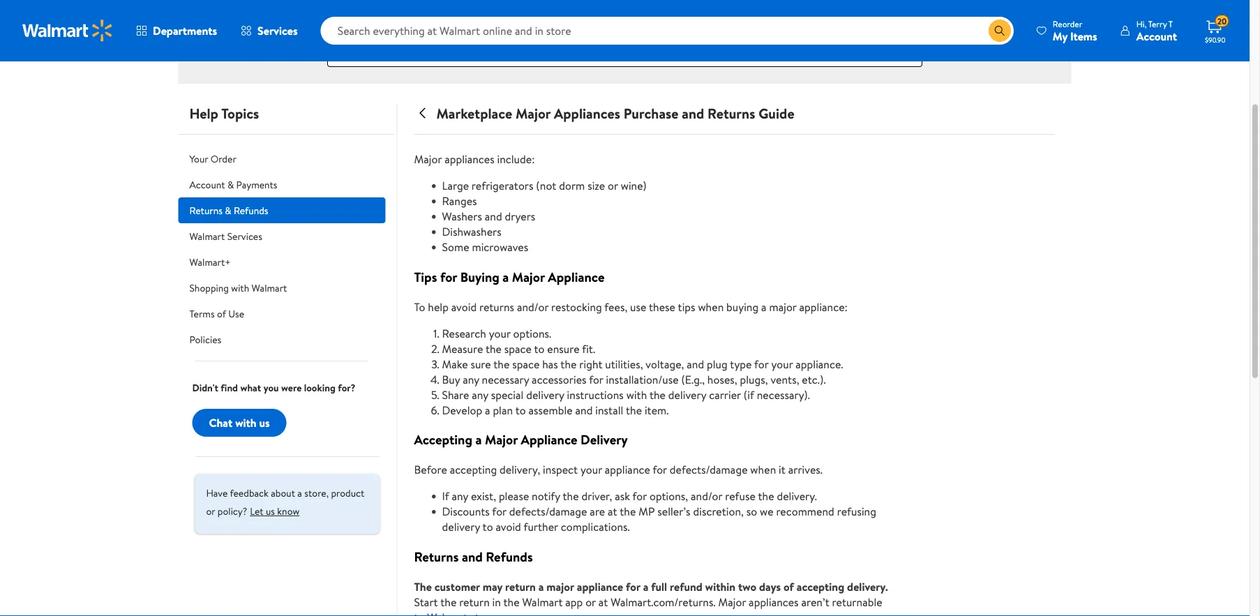 Task type: vqa. For each thing, say whether or not it's contained in the screenshot.
special
yes



Task type: describe. For each thing, give the bounding box(es) containing it.
appliance.
[[796, 357, 844, 372]]

appliance:
[[800, 299, 848, 315]]

instructions
[[567, 387, 624, 403]]

0 vertical spatial appliance
[[605, 462, 650, 478]]

0 vertical spatial accepting
[[450, 462, 497, 478]]

delivery,
[[500, 462, 540, 478]]

purchase
[[624, 104, 679, 123]]

about
[[271, 487, 295, 500]]

search help topics
[[330, 20, 408, 34]]

restocking
[[552, 299, 602, 315]]

the
[[414, 579, 432, 595]]

services inside services dropdown button
[[258, 23, 298, 38]]

0 horizontal spatial avoid
[[451, 299, 477, 315]]

walmart services link
[[178, 224, 386, 250]]

for right "tips"
[[440, 268, 457, 286]]

your order link
[[178, 146, 386, 172]]

What do you need help with? search field
[[327, 34, 923, 67]]

shopping
[[190, 281, 229, 295]]

before accepting delivery, inspect your appliance for defects/damage when it arrives.
[[414, 462, 823, 478]]

1 horizontal spatial return
[[505, 579, 536, 595]]

for right the type in the bottom of the page
[[755, 357, 769, 372]]

buying
[[460, 268, 500, 286]]

find
[[221, 381, 238, 395]]

it
[[779, 462, 786, 478]]

2 horizontal spatial returns
[[708, 104, 756, 123]]

research
[[442, 326, 486, 341]]

driver,
[[582, 489, 612, 504]]

delivery
[[581, 431, 628, 449]]

refunds for returns and refunds
[[486, 548, 533, 566]]

to inside the customer may return a major appliance for a full refund within two days of accepting delivery. start the return in the walmart app or at walmart.com/returns. major appliances aren't returnable to walmart stores.
[[414, 610, 425, 616]]

we
[[760, 504, 774, 520]]

and up customer
[[462, 548, 483, 566]]

search
[[330, 20, 359, 34]]

discretion,
[[693, 504, 744, 520]]

tips
[[414, 268, 437, 286]]

returns for returns & refunds
[[190, 204, 223, 217]]

let
[[250, 505, 264, 519]]

ask
[[615, 489, 630, 504]]

accessories
[[532, 372, 587, 387]]

walmart down walmart+ link
[[252, 281, 287, 295]]

any right the 'buy'
[[463, 372, 479, 387]]

or inside the customer may return a major appliance for a full refund within two days of accepting delivery. start the return in the walmart app or at walmart.com/returns. major appliances aren't returnable to walmart stores.
[[586, 595, 596, 610]]

returns & refunds link
[[178, 198, 386, 224]]

walmart down customer
[[427, 610, 468, 616]]

help topics
[[190, 104, 259, 123]]

fit.
[[582, 341, 595, 357]]

ranges
[[442, 194, 477, 209]]

1 vertical spatial appliance
[[521, 431, 578, 449]]

chat with us button
[[192, 409, 287, 437]]

with for us
[[235, 416, 257, 431]]

walmart up walmart+
[[190, 230, 225, 243]]

us inside the chat with us button
[[259, 416, 270, 431]]

may
[[483, 579, 503, 595]]

(e.g.,
[[682, 372, 705, 387]]

utilities,
[[605, 357, 643, 372]]

has
[[542, 357, 558, 372]]

appliance inside the customer may return a major appliance for a full refund within two days of accepting delivery. start the return in the walmart app or at walmart.com/returns. major appliances aren't returnable to walmart stores.
[[577, 579, 623, 595]]

tips
[[678, 299, 696, 315]]

days
[[759, 579, 781, 595]]

accepting
[[414, 431, 473, 449]]

your order
[[190, 152, 236, 166]]

or inside large refrigerators (not dorm size or wine) ranges washers and dryers dishwashers some microwaves
[[608, 178, 618, 194]]

refunds for returns & refunds
[[234, 204, 268, 217]]

refusing
[[837, 504, 877, 520]]

washers
[[442, 209, 482, 224]]

special
[[491, 387, 524, 403]]

1 vertical spatial your
[[772, 357, 793, 372]]

returns for returns and refunds
[[414, 548, 459, 566]]

have
[[206, 487, 228, 500]]

services button
[[229, 14, 310, 47]]

the right so
[[758, 489, 774, 504]]

and/or inside if any exist, please notify the driver, ask for options, and/or refuse the delivery. discounts for defects/damage are at the mp seller's discretion, so we recommend refusing delivery to avoid further complications.
[[691, 489, 723, 504]]

account & payments
[[190, 178, 277, 192]]

space up necessary
[[505, 341, 532, 357]]

buying
[[727, 299, 759, 315]]

reorder
[[1053, 18, 1083, 30]]

terms of use
[[190, 307, 244, 321]]

0 horizontal spatial your
[[489, 326, 511, 341]]

chat
[[209, 416, 233, 431]]

1 horizontal spatial when
[[751, 462, 776, 478]]

size
[[588, 178, 605, 194]]

marketplace major appliances purchase and returns guide
[[437, 104, 795, 123]]

payments
[[236, 178, 277, 192]]

so
[[747, 504, 757, 520]]

$90.90
[[1205, 35, 1226, 44]]

returnable
[[832, 595, 883, 610]]

exist,
[[471, 489, 496, 504]]

t
[[1169, 18, 1173, 30]]

tips for buying a major appliance
[[414, 268, 605, 286]]

vents,
[[771, 372, 800, 387]]

dorm
[[559, 178, 585, 194]]

the right has
[[561, 357, 577, 372]]

notify
[[532, 489, 560, 504]]

microwaves
[[472, 240, 529, 255]]

any right share at the bottom left of page
[[472, 387, 489, 403]]

a inside have feedback about a store, product or policy?
[[298, 487, 302, 500]]

if any exist, please notify the driver, ask for options, and/or refuse the delivery. discounts for defects/damage are at the mp seller's discretion, so we recommend refusing delivery to avoid further complications.
[[442, 489, 877, 535]]

delivery. inside if any exist, please notify the driver, ask for options, and/or refuse the delivery. discounts for defects/damage are at the mp seller's discretion, so we recommend refusing delivery to avoid further complications.
[[777, 489, 817, 504]]

help for topics
[[361, 20, 380, 34]]

app
[[566, 595, 583, 610]]

appliances
[[554, 104, 620, 123]]

measure
[[442, 341, 483, 357]]

looking
[[304, 381, 336, 395]]

policies link
[[178, 327, 386, 353]]

of inside the customer may return a major appliance for a full refund within two days of accepting delivery. start the return in the walmart app or at walmart.com/returns. major appliances aren't returnable to walmart stores.
[[784, 579, 794, 595]]

type
[[730, 357, 752, 372]]

at inside the customer may return a major appliance for a full refund within two days of accepting delivery. start the return in the walmart app or at walmart.com/returns. major appliances aren't returnable to walmart stores.
[[599, 595, 608, 610]]

if
[[442, 489, 449, 504]]

and left install
[[576, 403, 593, 418]]

help
[[190, 104, 218, 123]]

let us know
[[250, 505, 300, 519]]

account & payments link
[[178, 172, 386, 198]]

further
[[524, 520, 558, 535]]

marketplace
[[437, 104, 512, 123]]

back image
[[414, 105, 431, 122]]

walmart services
[[190, 230, 262, 243]]

returns and refunds
[[414, 548, 533, 566]]

major down plan
[[485, 431, 518, 449]]

Search search field
[[321, 17, 1014, 45]]



Task type: locate. For each thing, give the bounding box(es) containing it.
avoid down please
[[496, 520, 521, 535]]

0 horizontal spatial and/or
[[517, 299, 549, 315]]

1 vertical spatial &
[[225, 204, 231, 217]]

these
[[649, 299, 676, 315]]

inspect
[[543, 462, 578, 478]]

your
[[489, 326, 511, 341], [772, 357, 793, 372], [581, 462, 602, 478]]

any
[[463, 372, 479, 387], [472, 387, 489, 403], [452, 489, 468, 504]]

2 vertical spatial with
[[235, 416, 257, 431]]

ensure
[[547, 341, 580, 357]]

& up returns & refunds
[[227, 178, 234, 192]]

0 vertical spatial appliances
[[445, 152, 495, 167]]

0 horizontal spatial delivery.
[[777, 489, 817, 504]]

and left plug
[[687, 357, 704, 372]]

returns
[[708, 104, 756, 123], [190, 204, 223, 217], [414, 548, 459, 566]]

appliances up large
[[445, 152, 495, 167]]

terms of use link
[[178, 301, 386, 327]]

any right "if" at left
[[452, 489, 468, 504]]

hoses,
[[708, 372, 738, 387]]

major up "include:"
[[516, 104, 551, 123]]

1 vertical spatial avoid
[[496, 520, 521, 535]]

us down you
[[259, 416, 270, 431]]

major appliances include:
[[414, 152, 535, 167]]

0 vertical spatial of
[[217, 307, 226, 321]]

voltage,
[[646, 357, 684, 372]]

1 vertical spatial appliances
[[749, 595, 799, 610]]

1 horizontal spatial major
[[770, 299, 797, 315]]

or down have
[[206, 505, 215, 519]]

carrier
[[709, 387, 741, 403]]

or right 'app'
[[586, 595, 596, 610]]

0 horizontal spatial defects/damage
[[509, 504, 587, 520]]

0 vertical spatial when
[[698, 299, 724, 315]]

0 vertical spatial refunds
[[234, 204, 268, 217]]

0 horizontal spatial appliances
[[445, 152, 495, 167]]

please
[[499, 489, 529, 504]]

major down further
[[547, 579, 574, 595]]

topics
[[221, 104, 259, 123]]

and inside large refrigerators (not dorm size or wine) ranges washers and dryers dishwashers some microwaves
[[485, 209, 502, 224]]

0 horizontal spatial refunds
[[234, 204, 268, 217]]

recommend
[[776, 504, 835, 520]]

0 vertical spatial &
[[227, 178, 234, 192]]

items
[[1071, 28, 1098, 44]]

delivery. right aren't
[[847, 579, 888, 595]]

major right buying
[[770, 299, 797, 315]]

2 horizontal spatial your
[[772, 357, 793, 372]]

refrigerators
[[472, 178, 534, 194]]

to right plan
[[516, 403, 526, 418]]

walmart+
[[190, 255, 231, 269]]

us right let on the left of the page
[[266, 505, 275, 519]]

with inside the chat with us button
[[235, 416, 257, 431]]

0 vertical spatial us
[[259, 416, 270, 431]]

delivery.
[[777, 489, 817, 504], [847, 579, 888, 595]]

with inside "shopping with walmart" link
[[231, 281, 249, 295]]

1 vertical spatial defects/damage
[[509, 504, 587, 520]]

let us know button
[[250, 501, 300, 523]]

with inside research your options. measure the space to ensure fit. make sure the space has the right utilities, voltage, and plug type for your appliance. buy any necessary accessories for installation/use (e.g., hoses, plugs, vents, etc.). share any special delivery instructions with the delivery carrier (if necessary). develop a plan to assemble and install the item.
[[627, 387, 647, 403]]

terms
[[190, 307, 215, 321]]

what
[[240, 381, 261, 395]]

1 horizontal spatial account
[[1137, 28, 1178, 44]]

1 vertical spatial at
[[599, 595, 608, 610]]

shopping with walmart
[[190, 281, 287, 295]]

any inside if any exist, please notify the driver, ask for options, and/or refuse the delivery. discounts for defects/damage are at the mp seller's discretion, so we recommend refusing delivery to avoid further complications.
[[452, 489, 468, 504]]

and right purchase
[[682, 104, 704, 123]]

Walmart Site-Wide search field
[[321, 17, 1014, 45]]

at inside if any exist, please notify the driver, ask for options, and/or refuse the delivery. discounts for defects/damage are at the mp seller's discretion, so we recommend refusing delivery to avoid further complications.
[[608, 504, 617, 520]]

are
[[590, 504, 605, 520]]

major left "days"
[[719, 595, 746, 610]]

appliance
[[548, 268, 605, 286], [521, 431, 578, 449]]

plugs,
[[740, 372, 768, 387]]

to
[[534, 341, 545, 357], [516, 403, 526, 418], [483, 520, 493, 535], [414, 610, 425, 616]]

necessary).
[[757, 387, 810, 403]]

0 vertical spatial major
[[770, 299, 797, 315]]

your up necessary).
[[772, 357, 793, 372]]

2 vertical spatial your
[[581, 462, 602, 478]]

large refrigerators (not dorm size or wine) ranges washers and dryers dishwashers some microwaves
[[442, 178, 647, 255]]

with right chat
[[235, 416, 257, 431]]

for left full
[[626, 579, 641, 595]]

0 vertical spatial help
[[361, 20, 380, 34]]

at right are
[[608, 504, 617, 520]]

installation/use
[[606, 372, 679, 387]]

delivery. down arrives.
[[777, 489, 817, 504]]

and left dryers
[[485, 209, 502, 224]]

terry
[[1149, 18, 1167, 30]]

or inside have feedback about a store, product or policy?
[[206, 505, 215, 519]]

dryers
[[505, 209, 536, 224]]

were
[[281, 381, 302, 395]]

accepting a major appliance delivery
[[414, 431, 628, 449]]

0 vertical spatial account
[[1137, 28, 1178, 44]]

appliance up restocking
[[548, 268, 605, 286]]

1 vertical spatial us
[[266, 505, 275, 519]]

1 vertical spatial account
[[190, 178, 225, 192]]

1 horizontal spatial or
[[586, 595, 596, 610]]

help for avoid
[[428, 299, 449, 315]]

aren't
[[802, 595, 830, 610]]

refunds up may
[[486, 548, 533, 566]]

accepting right "days"
[[797, 579, 845, 595]]

some
[[442, 240, 469, 255]]

services
[[258, 23, 298, 38], [227, 230, 262, 243]]

appliance up ask
[[605, 462, 650, 478]]

at right 'app'
[[599, 595, 608, 610]]

0 horizontal spatial accepting
[[450, 462, 497, 478]]

feedback
[[230, 487, 269, 500]]

walmart.com/returns.
[[611, 595, 716, 610]]

1 vertical spatial appliance
[[577, 579, 623, 595]]

to
[[414, 299, 425, 315]]

1 vertical spatial or
[[206, 505, 215, 519]]

help right to
[[428, 299, 449, 315]]

your down returns
[[489, 326, 511, 341]]

search icon image
[[995, 25, 1006, 36]]

to left ensure
[[534, 341, 545, 357]]

Search help topics search field
[[327, 20, 923, 67]]

1 horizontal spatial delivery.
[[847, 579, 888, 595]]

& up walmart services
[[225, 204, 231, 217]]

you
[[264, 381, 279, 395]]

my
[[1053, 28, 1068, 44]]

0 vertical spatial appliance
[[548, 268, 605, 286]]

1 vertical spatial major
[[547, 579, 574, 595]]

1 vertical spatial returns
[[190, 204, 223, 217]]

to down the in the bottom left of the page
[[414, 610, 425, 616]]

of inside terms of use link
[[217, 307, 226, 321]]

services inside walmart services link
[[227, 230, 262, 243]]

0 horizontal spatial returns
[[190, 204, 223, 217]]

the right the start
[[441, 595, 457, 610]]

appliance left full
[[577, 579, 623, 595]]

2 horizontal spatial or
[[608, 178, 618, 194]]

two
[[738, 579, 757, 595]]

major down microwaves
[[512, 268, 545, 286]]

1 horizontal spatial delivery
[[526, 387, 564, 403]]

the right sure on the left bottom
[[494, 357, 510, 372]]

2 vertical spatial or
[[586, 595, 596, 610]]

0 vertical spatial returns
[[708, 104, 756, 123]]

delivery down has
[[526, 387, 564, 403]]

for right 'discounts'
[[492, 504, 507, 520]]

0 horizontal spatial return
[[459, 595, 490, 610]]

dishwashers
[[442, 224, 502, 240]]

space left has
[[512, 357, 540, 372]]

returns left guide
[[708, 104, 756, 123]]

the left item.
[[626, 403, 642, 418]]

1 horizontal spatial defects/damage
[[670, 462, 748, 478]]

accepting inside the customer may return a major appliance for a full refund within two days of accepting delivery. start the return in the walmart app or at walmart.com/returns. major appliances aren't returnable to walmart stores.
[[797, 579, 845, 595]]

defects/damage down the inspect
[[509, 504, 587, 520]]

0 vertical spatial services
[[258, 23, 298, 38]]

to down exist,
[[483, 520, 493, 535]]

walmart left 'app'
[[522, 595, 563, 610]]

policy?
[[218, 505, 247, 519]]

sure
[[471, 357, 491, 372]]

1 horizontal spatial avoid
[[496, 520, 521, 535]]

(if
[[744, 387, 754, 403]]

options.
[[513, 326, 552, 341]]

the down voltage,
[[650, 387, 666, 403]]

use
[[228, 307, 244, 321]]

1 horizontal spatial of
[[784, 579, 794, 595]]

delivery up returns and refunds
[[442, 520, 480, 535]]

buy
[[442, 372, 460, 387]]

and/or up options.
[[517, 299, 549, 315]]

defects/damage inside if any exist, please notify the driver, ask for options, and/or refuse the delivery. discounts for defects/damage are at the mp seller's discretion, so we recommend refusing delivery to avoid further complications.
[[509, 504, 587, 520]]

the right measure
[[486, 341, 502, 357]]

space
[[505, 341, 532, 357], [512, 357, 540, 372]]

walmart
[[190, 230, 225, 243], [252, 281, 287, 295], [522, 595, 563, 610], [427, 610, 468, 616]]

appliances inside the customer may return a major appliance for a full refund within two days of accepting delivery. start the return in the walmart app or at walmart.com/returns. major appliances aren't returnable to walmart stores.
[[749, 595, 799, 610]]

hi, terry t account
[[1137, 18, 1178, 44]]

appliance down assemble
[[521, 431, 578, 449]]

1 vertical spatial help
[[428, 299, 449, 315]]

1 vertical spatial with
[[627, 387, 647, 403]]

appliances left aren't
[[749, 595, 799, 610]]

0 horizontal spatial major
[[547, 579, 574, 595]]

didn't
[[192, 381, 218, 395]]

plug
[[707, 357, 728, 372]]

for down fit.
[[589, 372, 604, 387]]

of left the use
[[217, 307, 226, 321]]

0 vertical spatial or
[[608, 178, 618, 194]]

0 vertical spatial your
[[489, 326, 511, 341]]

for?
[[338, 381, 356, 395]]

avoid inside if any exist, please notify the driver, ask for options, and/or refuse the delivery. discounts for defects/damage are at the mp seller's discretion, so we recommend refusing delivery to avoid further complications.
[[496, 520, 521, 535]]

return
[[505, 579, 536, 595], [459, 595, 490, 610]]

1 horizontal spatial your
[[581, 462, 602, 478]]

0 horizontal spatial when
[[698, 299, 724, 315]]

when left 'it' on the bottom
[[751, 462, 776, 478]]

with for walmart
[[231, 281, 249, 295]]

avoid up research
[[451, 299, 477, 315]]

0 vertical spatial avoid
[[451, 299, 477, 315]]

help inside "search box"
[[361, 20, 380, 34]]

& for returns
[[225, 204, 231, 217]]

returns up the in the bottom left of the page
[[414, 548, 459, 566]]

for right ask
[[633, 489, 647, 504]]

seller's
[[658, 504, 691, 520]]

for inside the customer may return a major appliance for a full refund within two days of accepting delivery. start the return in the walmart app or at walmart.com/returns. major appliances aren't returnable to walmart stores.
[[626, 579, 641, 595]]

0 horizontal spatial account
[[190, 178, 225, 192]]

delivery inside if any exist, please notify the driver, ask for options, and/or refuse the delivery. discounts for defects/damage are at the mp seller's discretion, so we recommend refusing delivery to avoid further complications.
[[442, 520, 480, 535]]

us inside let us know button
[[266, 505, 275, 519]]

0 horizontal spatial of
[[217, 307, 226, 321]]

refund
[[670, 579, 703, 595]]

accepting up exist,
[[450, 462, 497, 478]]

your up "driver,"
[[581, 462, 602, 478]]

the right in
[[504, 595, 520, 610]]

0 vertical spatial at
[[608, 504, 617, 520]]

delivery left carrier
[[669, 387, 707, 403]]

delivery. inside the customer may return a major appliance for a full refund within two days of accepting delivery. start the return in the walmart app or at walmart.com/returns. major appliances aren't returnable to walmart stores.
[[847, 579, 888, 595]]

1 horizontal spatial refunds
[[486, 548, 533, 566]]

large
[[442, 178, 469, 194]]

major inside the customer may return a major appliance for a full refund within two days of accepting delivery. start the return in the walmart app or at walmart.com/returns. major appliances aren't returnable to walmart stores.
[[719, 595, 746, 610]]

0 vertical spatial defects/damage
[[670, 462, 748, 478]]

1 vertical spatial services
[[227, 230, 262, 243]]

return left in
[[459, 595, 490, 610]]

install
[[596, 403, 624, 418]]

policies
[[190, 333, 221, 347]]

services down returns & refunds
[[227, 230, 262, 243]]

1 vertical spatial and/or
[[691, 489, 723, 504]]

assemble
[[529, 403, 573, 418]]

1 vertical spatial of
[[784, 579, 794, 595]]

0 vertical spatial and/or
[[517, 299, 549, 315]]

a inside research your options. measure the space to ensure fit. make sure the space has the right utilities, voltage, and plug type for your appliance. buy any necessary accessories for installation/use (e.g., hoses, plugs, vents, etc.). share any special delivery instructions with the delivery carrier (if necessary). develop a plan to assemble and install the item.
[[485, 403, 490, 418]]

account down your order
[[190, 178, 225, 192]]

major down back image
[[414, 152, 442, 167]]

with right install
[[627, 387, 647, 403]]

appliances
[[445, 152, 495, 167], [749, 595, 799, 610]]

defects/damage up refuse
[[670, 462, 748, 478]]

1 vertical spatial accepting
[[797, 579, 845, 595]]

0 horizontal spatial help
[[361, 20, 380, 34]]

2 horizontal spatial delivery
[[669, 387, 707, 403]]

or right size
[[608, 178, 618, 194]]

0 vertical spatial with
[[231, 281, 249, 295]]

1 horizontal spatial accepting
[[797, 579, 845, 595]]

to inside if any exist, please notify the driver, ask for options, and/or refuse the delivery. discounts for defects/damage are at the mp seller's discretion, so we recommend refusing delivery to avoid further complications.
[[483, 520, 493, 535]]

have feedback about a store, product or policy?
[[206, 487, 365, 519]]

1 vertical spatial refunds
[[486, 548, 533, 566]]

the right notify
[[563, 489, 579, 504]]

account inside account & payments link
[[190, 178, 225, 192]]

mp
[[639, 504, 655, 520]]

research your options. measure the space to ensure fit. make sure the space has the right utilities, voltage, and plug type for your appliance. buy any necessary accessories for installation/use (e.g., hoses, plugs, vents, etc.). share any special delivery instructions with the delivery carrier (if necessary). develop a plan to assemble and install the item.
[[442, 326, 844, 418]]

0 horizontal spatial or
[[206, 505, 215, 519]]

1 horizontal spatial returns
[[414, 548, 459, 566]]

1 vertical spatial delivery.
[[847, 579, 888, 595]]

let us know link
[[250, 501, 300, 523]]

for up the options,
[[653, 462, 667, 478]]

return right may
[[505, 579, 536, 595]]

complications.
[[561, 520, 630, 535]]

the left 'mp'
[[620, 504, 636, 520]]

services left search
[[258, 23, 298, 38]]

returns & refunds
[[190, 204, 268, 217]]

the
[[486, 341, 502, 357], [494, 357, 510, 372], [561, 357, 577, 372], [650, 387, 666, 403], [626, 403, 642, 418], [563, 489, 579, 504], [758, 489, 774, 504], [620, 504, 636, 520], [441, 595, 457, 610], [504, 595, 520, 610]]

when right tips
[[698, 299, 724, 315]]

of right "days"
[[784, 579, 794, 595]]

in
[[493, 595, 501, 610]]

0 vertical spatial delivery.
[[777, 489, 817, 504]]

0 horizontal spatial delivery
[[442, 520, 480, 535]]

refunds down "payments"
[[234, 204, 268, 217]]

and/or left refuse
[[691, 489, 723, 504]]

& for account
[[227, 178, 234, 192]]

within
[[706, 579, 736, 595]]

with up the use
[[231, 281, 249, 295]]

2 vertical spatial returns
[[414, 548, 459, 566]]

item.
[[645, 403, 669, 418]]

1 horizontal spatial appliances
[[749, 595, 799, 610]]

1 horizontal spatial help
[[428, 299, 449, 315]]

account left $90.90
[[1137, 28, 1178, 44]]

major inside the customer may return a major appliance for a full refund within two days of accepting delivery. start the return in the walmart app or at walmart.com/returns. major appliances aren't returnable to walmart stores.
[[547, 579, 574, 595]]

arrives.
[[789, 462, 823, 478]]

1 horizontal spatial and/or
[[691, 489, 723, 504]]

returns
[[480, 299, 514, 315]]

1 vertical spatial when
[[751, 462, 776, 478]]

help left topics
[[361, 20, 380, 34]]

walmart image
[[22, 20, 113, 42]]

returns up walmart services
[[190, 204, 223, 217]]

the customer may return a major appliance for a full refund within two days of accepting delivery. start the return in the walmart app or at walmart.com/returns. major appliances aren't returnable to walmart stores.
[[414, 579, 888, 616]]



